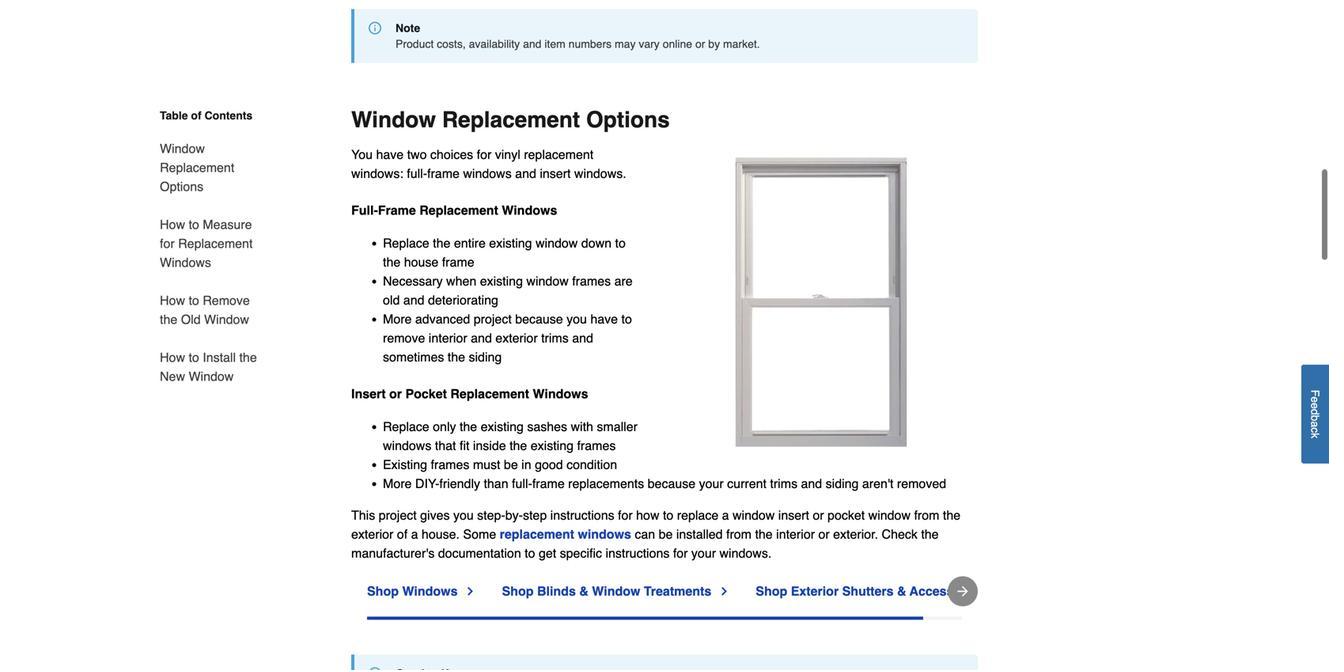 Task type: describe. For each thing, give the bounding box(es) containing it.
sashes
[[527, 420, 568, 434]]

and inside note product costs, availability and item numbers may vary online or by market.
[[523, 38, 542, 50]]

can be installed from the interior or exterior. check the manufacturer's documentation to get specific instructions for your windows.
[[351, 527, 939, 561]]

this project gives you step-by-step instructions for how to replace a window insert or pocket window from the exterior of a house. some
[[351, 508, 961, 542]]

how to remove the old window
[[160, 293, 250, 327]]

condition
[[567, 457, 618, 472]]

by
[[709, 38, 720, 50]]

shop exterior shutters & accessories link
[[756, 582, 1003, 601]]

table
[[160, 109, 188, 122]]

friendly
[[440, 476, 480, 491]]

must
[[473, 457, 501, 472]]

vinyl
[[495, 147, 521, 162]]

note product costs, availability and item numbers may vary online or by market.
[[396, 22, 760, 50]]

current
[[728, 476, 767, 491]]

shop for shop exterior shutters & accessories
[[756, 584, 788, 599]]

full-
[[351, 203, 378, 218]]

window down "specific"
[[592, 584, 641, 599]]

replacement windows link
[[500, 527, 632, 542]]

smaller
[[597, 420, 638, 434]]

good
[[535, 457, 563, 472]]

advanced
[[415, 312, 470, 326]]

with
[[571, 420, 594, 434]]

market.
[[723, 38, 760, 50]]

than
[[484, 476, 509, 491]]

0 vertical spatial options
[[586, 107, 670, 133]]

that
[[435, 438, 456, 453]]

are
[[615, 274, 633, 289]]

to inside how to remove the old window
[[189, 293, 199, 308]]

be inside the replace only the existing sashes with smaller windows that fit inside the existing frames existing frames must be in good condition more diy-friendly than full-frame replacements because your current trims and siding aren't removed
[[504, 457, 518, 472]]

two
[[407, 147, 427, 162]]

table of contents
[[160, 109, 253, 122]]

in
[[522, 457, 532, 472]]

you inside replace the entire existing window down to the house frame necessary when existing window frames are old and deteriorating more advanced project because you have to remove interior and exterior trims and sometimes the siding
[[567, 312, 587, 326]]

existing right 'entire'
[[489, 236, 532, 251]]

only
[[433, 420, 456, 434]]

existing up "inside"
[[481, 420, 524, 434]]

2 & from the left
[[898, 584, 907, 599]]

sometimes
[[383, 350, 444, 364]]

check
[[882, 527, 918, 542]]

how for how to install the new window
[[160, 350, 185, 365]]

how to install the new window link
[[160, 339, 260, 386]]

and inside you have two choices for vinyl replacement windows: full-frame windows and insert windows.
[[515, 166, 537, 181]]

windows inside 'how to measure for replacement windows'
[[160, 255, 211, 270]]

full-frame replacement windows
[[351, 203, 557, 218]]

to inside can be installed from the interior or exterior. check the manufacturer's documentation to get specific instructions for your windows.
[[525, 546, 535, 561]]

window left are on the left top
[[527, 274, 569, 289]]

online
[[663, 38, 693, 50]]

frames inside replace the entire existing window down to the house frame necessary when existing window frames are old and deteriorating more advanced project because you have to remove interior and exterior trims and sometimes the siding
[[572, 274, 611, 289]]

windows up sashes
[[533, 387, 588, 401]]

manufacturer's
[[351, 546, 435, 561]]

get
[[539, 546, 557, 561]]

the up "necessary"
[[383, 255, 401, 270]]

1 horizontal spatial window replacement options
[[351, 107, 670, 133]]

or inside note product costs, availability and item numbers may vary online or by market.
[[696, 38, 706, 50]]

table of contents element
[[141, 108, 260, 386]]

your inside can be installed from the interior or exterior. check the manufacturer's documentation to get specific instructions for your windows.
[[692, 546, 716, 561]]

pocket
[[828, 508, 865, 523]]

existing
[[383, 457, 427, 472]]

options inside 'window replacement options'
[[160, 179, 204, 194]]

exterior inside replace the entire existing window down to the house frame necessary when existing window frames are old and deteriorating more advanced project because you have to remove interior and exterior trims and sometimes the siding
[[496, 331, 538, 345]]

replace for windows
[[383, 420, 430, 434]]

instructions inside this project gives you step-by-step instructions for how to replace a window insert or pocket window from the exterior of a house. some
[[551, 508, 615, 523]]

blinds
[[537, 584, 576, 599]]

have inside you have two choices for vinyl replacement windows: full-frame windows and insert windows.
[[376, 147, 404, 162]]

the up the house
[[433, 236, 451, 251]]

replacement inside 'how to measure for replacement windows'
[[178, 236, 253, 251]]

deteriorating
[[428, 293, 499, 308]]

step-
[[477, 508, 506, 523]]

how to install the new window
[[160, 350, 257, 384]]

house.
[[422, 527, 460, 542]]

shutters
[[843, 584, 894, 599]]

frame
[[378, 203, 416, 218]]

window inside how to install the new window
[[189, 369, 234, 384]]

vary
[[639, 38, 660, 50]]

diy-
[[415, 476, 440, 491]]

b
[[1310, 415, 1322, 422]]

your inside the replace only the existing sashes with smaller windows that fit inside the existing frames existing frames must be in good condition more diy-friendly than full-frame replacements because your current trims and siding aren't removed
[[699, 476, 724, 491]]

step
[[523, 508, 547, 523]]

2 vertical spatial a
[[411, 527, 418, 542]]

when
[[446, 274, 477, 289]]

full- inside you have two choices for vinyl replacement windows: full-frame windows and insert windows.
[[407, 166, 427, 181]]

window replacement options link
[[160, 130, 260, 206]]

necessary
[[383, 274, 443, 289]]

more inside replace the entire existing window down to the house frame necessary when existing window frames are old and deteriorating more advanced project because you have to remove interior and exterior trims and sometimes the siding
[[383, 312, 412, 326]]

by-
[[506, 508, 523, 523]]

install
[[203, 350, 236, 365]]

the inside how to remove the old window
[[160, 312, 177, 327]]

replace for the
[[383, 236, 430, 251]]

shop blinds & window treatments link
[[502, 582, 731, 601]]

0 horizontal spatial of
[[191, 109, 202, 122]]

the up in
[[510, 438, 527, 453]]

frame for two
[[427, 166, 460, 181]]

how for how to remove the old window
[[160, 293, 185, 308]]

exterior
[[791, 584, 839, 599]]

replacement up 'entire'
[[420, 203, 499, 218]]

window inside how to remove the old window
[[204, 312, 249, 327]]

down
[[582, 236, 612, 251]]

insert inside you have two choices for vinyl replacement windows: full-frame windows and insert windows.
[[540, 166, 571, 181]]

shop windows link
[[367, 582, 477, 601]]

2 horizontal spatial windows
[[578, 527, 632, 542]]

item
[[545, 38, 566, 50]]

contents
[[205, 109, 253, 122]]

specific
[[560, 546, 602, 561]]

existing up good
[[531, 438, 574, 453]]

product
[[396, 38, 434, 50]]

arrow right image
[[955, 584, 971, 600]]

aren't
[[863, 476, 894, 491]]

a pocket replacement window. image
[[665, 145, 978, 459]]

installed
[[677, 527, 723, 542]]

to inside 'how to measure for replacement windows'
[[189, 217, 199, 232]]

windows inside the replace only the existing sashes with smaller windows that fit inside the existing frames existing frames must be in good condition more diy-friendly than full-frame replacements because your current trims and siding aren't removed
[[383, 438, 432, 453]]

interior inside replace the entire existing window down to the house frame necessary when existing window frames are old and deteriorating more advanced project because you have to remove interior and exterior trims and sometimes the siding
[[429, 331, 468, 345]]

some
[[463, 527, 496, 542]]

for inside 'how to measure for replacement windows'
[[160, 236, 175, 251]]

the right check
[[922, 527, 939, 542]]

remove
[[383, 331, 425, 345]]

shop blinds & window treatments
[[502, 584, 712, 599]]

full- inside the replace only the existing sashes with smaller windows that fit inside the existing frames existing frames must be in good condition more diy-friendly than full-frame replacements because your current trims and siding aren't removed
[[512, 476, 533, 491]]

this
[[351, 508, 375, 523]]



Task type: vqa. For each thing, say whether or not it's contained in the screenshot.
Window in the Window Replacement Options
yes



Task type: locate. For each thing, give the bounding box(es) containing it.
1 vertical spatial of
[[397, 527, 408, 542]]

1 vertical spatial you
[[453, 508, 474, 523]]

how to remove the old window link
[[160, 282, 260, 339]]

to left measure
[[189, 217, 199, 232]]

for down installed
[[673, 546, 688, 561]]

to left install
[[189, 350, 199, 365]]

window down install
[[189, 369, 234, 384]]

0 vertical spatial windows
[[463, 166, 512, 181]]

1 vertical spatial exterior
[[351, 527, 394, 542]]

1 vertical spatial windows.
[[720, 546, 772, 561]]

1 vertical spatial replacement
[[500, 527, 575, 542]]

windows left chevron right image
[[402, 584, 458, 599]]

window up two
[[351, 107, 436, 133]]

0 vertical spatial insert
[[540, 166, 571, 181]]

to inside how to install the new window
[[189, 350, 199, 365]]

d
[[1310, 409, 1322, 415]]

3 shop from the left
[[756, 584, 788, 599]]

c
[[1310, 428, 1322, 433]]

or inside can be installed from the interior or exterior. check the manufacturer's documentation to get specific instructions for your windows.
[[819, 527, 830, 542]]

trims inside the replace only the existing sashes with smaller windows that fit inside the existing frames existing frames must be in good condition more diy-friendly than full-frame replacements because your current trims and siding aren't removed
[[770, 476, 798, 491]]

siding up the insert or pocket replacement windows
[[469, 350, 502, 364]]

the left old
[[160, 312, 177, 327]]

shop left the exterior
[[756, 584, 788, 599]]

0 vertical spatial a
[[1310, 422, 1322, 428]]

2 e from the top
[[1310, 403, 1322, 409]]

house
[[404, 255, 439, 270]]

2 vertical spatial frame
[[533, 476, 565, 491]]

more down "existing"
[[383, 476, 412, 491]]

exterior inside this project gives you step-by-step instructions for how to replace a window insert or pocket window from the exterior of a house. some
[[351, 527, 394, 542]]

1 horizontal spatial you
[[567, 312, 587, 326]]

2 more from the top
[[383, 476, 412, 491]]

1 horizontal spatial windows
[[463, 166, 512, 181]]

interior down advanced
[[429, 331, 468, 345]]

1 how from the top
[[160, 217, 185, 232]]

frames down the that
[[431, 457, 470, 472]]

1 horizontal spatial have
[[591, 312, 618, 326]]

0 horizontal spatial project
[[379, 508, 417, 523]]

to up old
[[189, 293, 199, 308]]

frames up condition at the left of the page
[[577, 438, 616, 453]]

more down old
[[383, 312, 412, 326]]

2 shop from the left
[[502, 584, 534, 599]]

project down deteriorating on the top
[[474, 312, 512, 326]]

replace only the existing sashes with smaller windows that fit inside the existing frames existing frames must be in good condition more diy-friendly than full-frame replacements because your current trims and siding aren't removed
[[383, 420, 947, 491]]

have inside replace the entire existing window down to the house frame necessary when existing window frames are old and deteriorating more advanced project because you have to remove interior and exterior trims and sometimes the siding
[[591, 312, 618, 326]]

0 vertical spatial window replacement options
[[351, 107, 670, 133]]

f
[[1310, 390, 1322, 397]]

1 vertical spatial from
[[727, 527, 752, 542]]

1 vertical spatial trims
[[770, 476, 798, 491]]

windows. inside you have two choices for vinyl replacement windows: full-frame windows and insert windows.
[[575, 166, 627, 181]]

1 vertical spatial window replacement options
[[160, 141, 235, 194]]

and inside the replace only the existing sashes with smaller windows that fit inside the existing frames existing frames must be in good condition more diy-friendly than full-frame replacements because your current trims and siding aren't removed
[[801, 476, 823, 491]]

can
[[635, 527, 656, 542]]

frame inside the replace only the existing sashes with smaller windows that fit inside the existing frames existing frames must be in good condition more diy-friendly than full-frame replacements because your current trims and siding aren't removed
[[533, 476, 565, 491]]

have
[[376, 147, 404, 162], [591, 312, 618, 326]]

the inside this project gives you step-by-step instructions for how to replace a window insert or pocket window from the exterior of a house. some
[[943, 508, 961, 523]]

0 vertical spatial frames
[[572, 274, 611, 289]]

2 horizontal spatial a
[[1310, 422, 1322, 428]]

shop for shop blinds & window treatments
[[502, 584, 534, 599]]

1 horizontal spatial insert
[[779, 508, 810, 523]]

old
[[383, 293, 400, 308]]

0 vertical spatial be
[[504, 457, 518, 472]]

exterior down this
[[351, 527, 394, 542]]

0 vertical spatial exterior
[[496, 331, 538, 345]]

frame for entire
[[442, 255, 475, 270]]

1 horizontal spatial trims
[[770, 476, 798, 491]]

0 vertical spatial info image
[[369, 22, 382, 34]]

how
[[160, 217, 185, 232], [160, 293, 185, 308], [160, 350, 185, 365]]

1 horizontal spatial be
[[659, 527, 673, 542]]

replace inside the replace only the existing sashes with smaller windows that fit inside the existing frames existing frames must be in good condition more diy-friendly than full-frame replacements because your current trims and siding aren't removed
[[383, 420, 430, 434]]

you have two choices for vinyl replacement windows: full-frame windows and insert windows.
[[351, 147, 627, 181]]

frame inside replace the entire existing window down to the house frame necessary when existing window frames are old and deteriorating more advanced project because you have to remove interior and exterior trims and sometimes the siding
[[442, 255, 475, 270]]

0 vertical spatial siding
[[469, 350, 502, 364]]

windows:
[[351, 166, 404, 181]]

a inside f e e d b a c k button
[[1310, 422, 1322, 428]]

0 horizontal spatial a
[[411, 527, 418, 542]]

to down are on the left top
[[622, 312, 632, 326]]

costs,
[[437, 38, 466, 50]]

window left "down"
[[536, 236, 578, 251]]

&
[[580, 584, 589, 599], [898, 584, 907, 599]]

documentation
[[438, 546, 521, 561]]

and
[[523, 38, 542, 50], [515, 166, 537, 181], [404, 293, 425, 308], [471, 331, 492, 345], [572, 331, 594, 345], [801, 476, 823, 491]]

exterior
[[496, 331, 538, 345], [351, 527, 394, 542]]

or left pocket
[[813, 508, 824, 523]]

e up b
[[1310, 403, 1322, 409]]

0 horizontal spatial exterior
[[351, 527, 394, 542]]

shop for shop windows
[[367, 584, 399, 599]]

treatments
[[644, 584, 712, 599]]

2 vertical spatial how
[[160, 350, 185, 365]]

1 replace from the top
[[383, 236, 430, 251]]

1 vertical spatial insert
[[779, 508, 810, 523]]

for up how to remove the old window
[[160, 236, 175, 251]]

& right blinds
[[580, 584, 589, 599]]

siding up pocket
[[826, 476, 859, 491]]

0 vertical spatial project
[[474, 312, 512, 326]]

1 vertical spatial replace
[[383, 420, 430, 434]]

replace the entire existing window down to the house frame necessary when existing window frames are old and deteriorating more advanced project because you have to remove interior and exterior trims and sometimes the siding
[[383, 236, 633, 364]]

the right install
[[239, 350, 257, 365]]

or left 'by'
[[696, 38, 706, 50]]

a right replace
[[722, 508, 729, 523]]

siding inside replace the entire existing window down to the house frame necessary when existing window frames are old and deteriorating more advanced project because you have to remove interior and exterior trims and sometimes the siding
[[469, 350, 502, 364]]

shop
[[367, 584, 399, 599], [502, 584, 534, 599], [756, 584, 788, 599]]

0 vertical spatial have
[[376, 147, 404, 162]]

0 horizontal spatial be
[[504, 457, 518, 472]]

1 horizontal spatial a
[[722, 508, 729, 523]]

0 horizontal spatial shop
[[367, 584, 399, 599]]

0 horizontal spatial &
[[580, 584, 589, 599]]

gives
[[420, 508, 450, 523]]

0 vertical spatial how
[[160, 217, 185, 232]]

replacement windows
[[500, 527, 632, 542]]

instructions down can
[[606, 546, 670, 561]]

1 horizontal spatial &
[[898, 584, 907, 599]]

from inside can be installed from the interior or exterior. check the manufacturer's documentation to get specific instructions for your windows.
[[727, 527, 752, 542]]

have down are on the left top
[[591, 312, 618, 326]]

from right installed
[[727, 527, 752, 542]]

accessories
[[910, 584, 984, 599]]

to inside this project gives you step-by-step instructions for how to replace a window insert or pocket window from the exterior of a house. some
[[663, 508, 674, 523]]

window inside 'window replacement options'
[[160, 141, 205, 156]]

chevron right image
[[718, 585, 731, 598]]

of right table
[[191, 109, 202, 122]]

be right can
[[659, 527, 673, 542]]

options
[[586, 107, 670, 133], [160, 179, 204, 194]]

from
[[915, 508, 940, 523], [727, 527, 752, 542]]

0 vertical spatial from
[[915, 508, 940, 523]]

project inside this project gives you step-by-step instructions for how to replace a window insert or pocket window from the exterior of a house. some
[[379, 508, 417, 523]]

full-
[[407, 166, 427, 181], [512, 476, 533, 491]]

windows. up chevron right icon
[[720, 546, 772, 561]]

shop exterior shutters & accessories
[[756, 584, 984, 599]]

the inside how to install the new window
[[239, 350, 257, 365]]

e up d
[[1310, 397, 1322, 403]]

0 vertical spatial you
[[567, 312, 587, 326]]

1 e from the top
[[1310, 397, 1322, 403]]

from inside this project gives you step-by-step instructions for how to replace a window insert or pocket window from the exterior of a house. some
[[915, 508, 940, 523]]

to right how
[[663, 508, 674, 523]]

the
[[433, 236, 451, 251], [383, 255, 401, 270], [160, 312, 177, 327], [448, 350, 465, 364], [239, 350, 257, 365], [460, 420, 477, 434], [510, 438, 527, 453], [943, 508, 961, 523], [755, 527, 773, 542], [922, 527, 939, 542]]

1 vertical spatial how
[[160, 293, 185, 308]]

the up fit
[[460, 420, 477, 434]]

2 info image from the top
[[369, 668, 382, 670]]

inside
[[473, 438, 506, 453]]

window replacement options inside the table of contents element
[[160, 141, 235, 194]]

a up k
[[1310, 422, 1322, 428]]

have up windows:
[[376, 147, 404, 162]]

siding
[[469, 350, 502, 364], [826, 476, 859, 491]]

0 horizontal spatial you
[[453, 508, 474, 523]]

project inside replace the entire existing window down to the house frame necessary when existing window frames are old and deteriorating more advanced project because you have to remove interior and exterior trims and sometimes the siding
[[474, 312, 512, 326]]

2 how from the top
[[160, 293, 185, 308]]

replacement
[[524, 147, 594, 162], [500, 527, 575, 542]]

frame
[[427, 166, 460, 181], [442, 255, 475, 270], [533, 476, 565, 491]]

0 vertical spatial full-
[[407, 166, 427, 181]]

2 vertical spatial windows
[[578, 527, 632, 542]]

shop down manufacturer's at the bottom left
[[367, 584, 399, 599]]

windows. up "down"
[[575, 166, 627, 181]]

replacement up "inside"
[[451, 387, 529, 401]]

window down table
[[160, 141, 205, 156]]

1 vertical spatial your
[[692, 546, 716, 561]]

replacement up the vinyl
[[442, 107, 580, 133]]

siding inside the replace only the existing sashes with smaller windows that fit inside the existing frames existing frames must be in good condition more diy-friendly than full-frame replacements because your current trims and siding aren't removed
[[826, 476, 859, 491]]

0 horizontal spatial insert
[[540, 166, 571, 181]]

0 horizontal spatial windows.
[[575, 166, 627, 181]]

1 vertical spatial info image
[[369, 668, 382, 670]]

how for how to measure for replacement windows
[[160, 217, 185, 232]]

shop windows
[[367, 584, 458, 599]]

exterior.
[[834, 527, 879, 542]]

of up manufacturer's at the bottom left
[[397, 527, 408, 542]]

existing right "when"
[[480, 274, 523, 289]]

your down installed
[[692, 546, 716, 561]]

0 vertical spatial trims
[[541, 331, 569, 345]]

0 horizontal spatial interior
[[429, 331, 468, 345]]

chevron right image
[[464, 585, 477, 598]]

windows inside you have two choices for vinyl replacement windows: full-frame windows and insert windows.
[[463, 166, 512, 181]]

window replacement options up the vinyl
[[351, 107, 670, 133]]

for inside can be installed from the interior or exterior. check the manufacturer's documentation to get specific instructions for your windows.
[[673, 546, 688, 561]]

info image
[[369, 22, 382, 34], [369, 668, 382, 670]]

windows up "specific"
[[578, 527, 632, 542]]

1 vertical spatial options
[[160, 179, 204, 194]]

be left in
[[504, 457, 518, 472]]

0 horizontal spatial because
[[515, 312, 563, 326]]

from down removed at the bottom of the page
[[915, 508, 940, 523]]

be
[[504, 457, 518, 472], [659, 527, 673, 542]]

f e e d b a c k
[[1310, 390, 1322, 439]]

old
[[181, 312, 201, 327]]

1 horizontal spatial windows.
[[720, 546, 772, 561]]

1 vertical spatial project
[[379, 508, 417, 523]]

0 vertical spatial because
[[515, 312, 563, 326]]

1 vertical spatial be
[[659, 527, 673, 542]]

because
[[515, 312, 563, 326], [648, 476, 696, 491]]

remove
[[203, 293, 250, 308]]

entire
[[454, 236, 486, 251]]

window replacement options down table of contents
[[160, 141, 235, 194]]

how left measure
[[160, 217, 185, 232]]

may
[[615, 38, 636, 50]]

frame up "when"
[[442, 255, 475, 270]]

replacement inside you have two choices for vinyl replacement windows: full-frame windows and insert windows.
[[524, 147, 594, 162]]

fit
[[460, 438, 470, 453]]

trims inside replace the entire existing window down to the house frame necessary when existing window frames are old and deteriorating more advanced project because you have to remove interior and exterior trims and sometimes the siding
[[541, 331, 569, 345]]

how inside how to remove the old window
[[160, 293, 185, 308]]

1 vertical spatial windows
[[383, 438, 432, 453]]

1 vertical spatial siding
[[826, 476, 859, 491]]

2 horizontal spatial shop
[[756, 584, 788, 599]]

replacement down step at the left of the page
[[500, 527, 575, 542]]

because inside replace the entire existing window down to the house frame necessary when existing window frames are old and deteriorating more advanced project because you have to remove interior and exterior trims and sometimes the siding
[[515, 312, 563, 326]]

shop left blinds
[[502, 584, 534, 599]]

options down may
[[586, 107, 670, 133]]

to left the get
[[525, 546, 535, 561]]

be inside can be installed from the interior or exterior. check the manufacturer's documentation to get specific instructions for your windows.
[[659, 527, 673, 542]]

insert
[[351, 387, 386, 401]]

replace
[[677, 508, 719, 523]]

pocket
[[406, 387, 447, 401]]

full- down two
[[407, 166, 427, 181]]

1 shop from the left
[[367, 584, 399, 599]]

a left house.
[[411, 527, 418, 542]]

new
[[160, 369, 185, 384]]

shop inside 'link'
[[367, 584, 399, 599]]

1 vertical spatial a
[[722, 508, 729, 523]]

how up old
[[160, 293, 185, 308]]

measure
[[203, 217, 252, 232]]

options up measure
[[160, 179, 204, 194]]

replace
[[383, 236, 430, 251], [383, 420, 430, 434]]

1 vertical spatial full-
[[512, 476, 533, 491]]

to
[[189, 217, 199, 232], [615, 236, 626, 251], [189, 293, 199, 308], [622, 312, 632, 326], [189, 350, 199, 365], [663, 508, 674, 523], [525, 546, 535, 561]]

1 horizontal spatial options
[[586, 107, 670, 133]]

& right shutters
[[898, 584, 907, 599]]

choices
[[431, 147, 473, 162]]

how to measure for replacement windows
[[160, 217, 253, 270]]

replace up "existing"
[[383, 420, 430, 434]]

numbers
[[569, 38, 612, 50]]

window down remove
[[204, 312, 249, 327]]

1 vertical spatial instructions
[[606, 546, 670, 561]]

more inside the replace only the existing sashes with smaller windows that fit inside the existing frames existing frames must be in good condition more diy-friendly than full-frame replacements because your current trims and siding aren't removed
[[383, 476, 412, 491]]

f e e d b a c k button
[[1302, 365, 1330, 464]]

removed
[[897, 476, 947, 491]]

2 replace from the top
[[383, 420, 430, 434]]

for left the vinyl
[[477, 147, 492, 162]]

how up new
[[160, 350, 185, 365]]

you up some
[[453, 508, 474, 523]]

0 horizontal spatial window replacement options
[[160, 141, 235, 194]]

1 vertical spatial have
[[591, 312, 618, 326]]

1 horizontal spatial full-
[[512, 476, 533, 491]]

or inside this project gives you step-by-step instructions for how to replace a window insert or pocket window from the exterior of a house. some
[[813, 508, 824, 523]]

0 vertical spatial of
[[191, 109, 202, 122]]

window up check
[[869, 508, 911, 523]]

scrollbar
[[367, 617, 924, 620]]

windows down the vinyl
[[463, 166, 512, 181]]

or right insert
[[389, 387, 402, 401]]

1 horizontal spatial interior
[[777, 527, 815, 542]]

interior up the exterior
[[777, 527, 815, 542]]

because inside the replace only the existing sashes with smaller windows that fit inside the existing frames existing frames must be in good condition more diy-friendly than full-frame replacements because your current trims and siding aren't removed
[[648, 476, 696, 491]]

replacement right the vinyl
[[524, 147, 594, 162]]

window down the current
[[733, 508, 775, 523]]

of inside this project gives you step-by-step instructions for how to replace a window insert or pocket window from the exterior of a house. some
[[397, 527, 408, 542]]

for left how
[[618, 508, 633, 523]]

frames
[[572, 274, 611, 289], [577, 438, 616, 453], [431, 457, 470, 472]]

1 vertical spatial frame
[[442, 255, 475, 270]]

how inside 'how to measure for replacement windows'
[[160, 217, 185, 232]]

you down "down"
[[567, 312, 587, 326]]

0 vertical spatial replacement
[[524, 147, 594, 162]]

windows. inside can be installed from the interior or exterior. check the manufacturer's documentation to get specific instructions for your windows.
[[720, 546, 772, 561]]

more
[[383, 312, 412, 326], [383, 476, 412, 491]]

window
[[536, 236, 578, 251], [527, 274, 569, 289], [733, 508, 775, 523], [869, 508, 911, 523]]

1 horizontal spatial because
[[648, 476, 696, 491]]

3 how from the top
[[160, 350, 185, 365]]

0 horizontal spatial full-
[[407, 166, 427, 181]]

0 vertical spatial more
[[383, 312, 412, 326]]

0 horizontal spatial options
[[160, 179, 204, 194]]

0 vertical spatial interior
[[429, 331, 468, 345]]

1 horizontal spatial exterior
[[496, 331, 538, 345]]

availability
[[469, 38, 520, 50]]

for inside you have two choices for vinyl replacement windows: full-frame windows and insert windows.
[[477, 147, 492, 162]]

0 vertical spatial frame
[[427, 166, 460, 181]]

1 vertical spatial frames
[[577, 438, 616, 453]]

frame down choices
[[427, 166, 460, 181]]

windows up how to remove the old window
[[160, 255, 211, 270]]

how inside how to install the new window
[[160, 350, 185, 365]]

how
[[636, 508, 660, 523]]

2 vertical spatial frames
[[431, 457, 470, 472]]

insert inside this project gives you step-by-step instructions for how to replace a window insert or pocket window from the exterior of a house. some
[[779, 508, 810, 523]]

instructions inside can be installed from the interior or exterior. check the manufacturer's documentation to get specific instructions for your windows.
[[606, 546, 670, 561]]

1 horizontal spatial project
[[474, 312, 512, 326]]

1 info image from the top
[[369, 22, 382, 34]]

1 horizontal spatial siding
[[826, 476, 859, 491]]

1 horizontal spatial from
[[915, 508, 940, 523]]

1 vertical spatial more
[[383, 476, 412, 491]]

1 vertical spatial interior
[[777, 527, 815, 542]]

windows up "existing"
[[383, 438, 432, 453]]

exterior down deteriorating on the top
[[496, 331, 538, 345]]

project right this
[[379, 508, 417, 523]]

the down removed at the bottom of the page
[[943, 508, 961, 523]]

you
[[567, 312, 587, 326], [453, 508, 474, 523]]

windows.
[[575, 166, 627, 181], [720, 546, 772, 561]]

instructions up "replacement windows"
[[551, 508, 615, 523]]

replacement down table of contents
[[160, 160, 235, 175]]

you
[[351, 147, 373, 162]]

frame inside you have two choices for vinyl replacement windows: full-frame windows and insert windows.
[[427, 166, 460, 181]]

the up the insert or pocket replacement windows
[[448, 350, 465, 364]]

you inside this project gives you step-by-step instructions for how to replace a window insert or pocket window from the exterior of a house. some
[[453, 508, 474, 523]]

windows inside 'link'
[[402, 584, 458, 599]]

interior inside can be installed from the interior or exterior. check the manufacturer's documentation to get specific instructions for your windows.
[[777, 527, 815, 542]]

replace inside replace the entire existing window down to the house frame necessary when existing window frames are old and deteriorating more advanced project because you have to remove interior and exterior trims and sometimes the siding
[[383, 236, 430, 251]]

interior
[[429, 331, 468, 345], [777, 527, 815, 542]]

frames left are on the left top
[[572, 274, 611, 289]]

your up replace
[[699, 476, 724, 491]]

project
[[474, 312, 512, 326], [379, 508, 417, 523]]

0 horizontal spatial windows
[[383, 438, 432, 453]]

1 vertical spatial because
[[648, 476, 696, 491]]

0 horizontal spatial trims
[[541, 331, 569, 345]]

1 more from the top
[[383, 312, 412, 326]]

0 horizontal spatial have
[[376, 147, 404, 162]]

0 vertical spatial your
[[699, 476, 724, 491]]

full- down in
[[512, 476, 533, 491]]

windows down the vinyl
[[502, 203, 557, 218]]

k
[[1310, 433, 1322, 439]]

0 vertical spatial windows.
[[575, 166, 627, 181]]

1 & from the left
[[580, 584, 589, 599]]

to right "down"
[[615, 236, 626, 251]]

1 horizontal spatial shop
[[502, 584, 534, 599]]

0 horizontal spatial siding
[[469, 350, 502, 364]]

0 vertical spatial replace
[[383, 236, 430, 251]]

insert or pocket replacement windows
[[351, 387, 588, 401]]

0 vertical spatial instructions
[[551, 508, 615, 523]]

the down the current
[[755, 527, 773, 542]]

for inside this project gives you step-by-step instructions for how to replace a window insert or pocket window from the exterior of a house. some
[[618, 508, 633, 523]]



